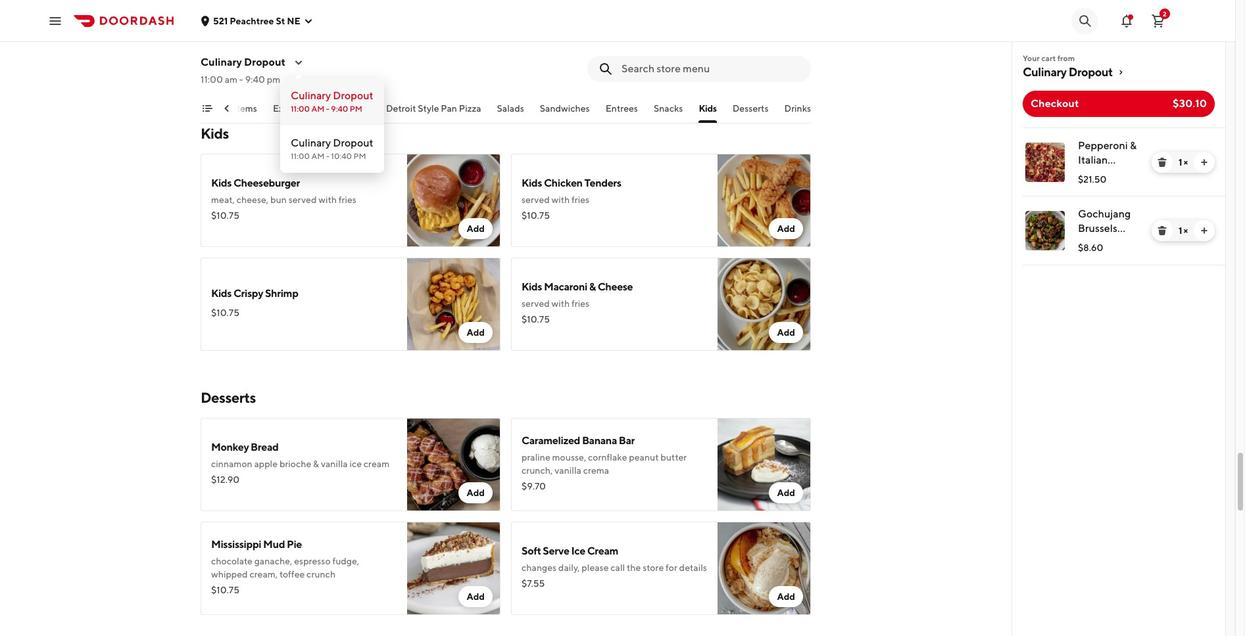 Task type: vqa. For each thing, say whether or not it's contained in the screenshot.
second Chowder from the left
no



Task type: locate. For each thing, give the bounding box(es) containing it.
with down chicken
[[552, 195, 570, 205]]

1 × for gochujang brussels sprouts
[[1179, 226, 1188, 236]]

1 vertical spatial 1
[[1179, 226, 1182, 236]]

culinary dropout inside culinary dropout link
[[1023, 65, 1113, 79]]

pm right soup
[[350, 104, 362, 114]]

with down 10:40
[[318, 195, 337, 205]]

pm for culinary dropout 11:00 am - 10:40 pm
[[353, 151, 366, 161]]

$9.70
[[522, 481, 546, 492]]

meat,
[[211, 195, 235, 205]]

& right brioche
[[313, 459, 319, 470]]

- left 10:40
[[326, 151, 329, 161]]

am left 10:40
[[311, 151, 325, 161]]

praline
[[522, 453, 550, 463]]

open menu image
[[47, 13, 63, 29]]

sandwiches button
[[540, 102, 590, 123]]

1 × right remove item from cart icon in the top right of the page
[[1179, 226, 1188, 236]]

kids
[[699, 103, 717, 114], [201, 125, 229, 142], [211, 177, 232, 189], [522, 177, 542, 189], [522, 281, 542, 293], [211, 287, 232, 300]]

desserts up monkey
[[201, 389, 256, 406]]

0 vertical spatial pm
[[350, 104, 362, 114]]

peachtree
[[230, 15, 274, 26]]

1 vertical spatial pm
[[353, 151, 366, 161]]

served down macaroni
[[522, 299, 550, 309]]

$10.75 down chicken
[[522, 210, 550, 221]]

your
[[1023, 53, 1040, 63]]

cheeseburger
[[233, 177, 300, 189]]

pizza right pan
[[459, 103, 481, 114]]

culinary
[[201, 56, 242, 68], [1023, 65, 1067, 79], [291, 89, 331, 102], [291, 137, 331, 149]]

am right extras
[[311, 104, 325, 114]]

checkout
[[1031, 97, 1079, 110]]

desserts left drinks at top right
[[733, 103, 769, 114]]

tenders
[[584, 177, 621, 189]]

culinary up am
[[201, 56, 242, 68]]

culinary dropout up 11:00 am - 9:40 pm
[[201, 56, 285, 68]]

-
[[239, 74, 243, 85], [326, 104, 329, 114], [326, 151, 329, 161]]

entrees button
[[606, 102, 638, 123]]

kids macaroni & cheese image
[[718, 258, 811, 351]]

1 horizontal spatial pizza
[[1078, 183, 1103, 195]]

from
[[1057, 53, 1075, 63]]

kids inside kids macaroni & cheese served with fries $10.75
[[522, 281, 542, 293]]

11:00 left soup
[[291, 104, 310, 114]]

dropout up share in the top left of the page
[[333, 89, 373, 102]]

scroll menu navigation left image
[[222, 103, 232, 114]]

1 am from the top
[[311, 104, 325, 114]]

soft serve ice cream changes daily, please call the store for details $7.55
[[522, 545, 707, 589]]

list containing pepperoni & italian sausage pizza
[[1012, 128, 1225, 266]]

2 am from the top
[[311, 151, 325, 161]]

& right soup
[[338, 103, 344, 114]]

$10.75 down "whipped"
[[211, 585, 239, 596]]

desserts button
[[733, 102, 769, 123]]

kids left macaroni
[[522, 281, 542, 293]]

add button for soft serve ice cream
[[769, 587, 803, 608]]

1 vertical spatial -
[[326, 104, 329, 114]]

pm inside culinary dropout 11:00 am - 9:40 pm
[[350, 104, 362, 114]]

popular items
[[199, 103, 257, 114]]

gochujang brussels sprouts $8.60
[[1078, 208, 1131, 253]]

sprouts
[[1078, 237, 1115, 249]]

$12.90
[[211, 475, 240, 485]]

1 vertical spatial 11:00
[[291, 104, 310, 114]]

1 vertical spatial ×
[[1184, 226, 1188, 236]]

1 horizontal spatial desserts
[[733, 103, 769, 114]]

fudge,
[[332, 556, 359, 567]]

menus image
[[293, 57, 304, 68]]

soft serve ice cream image
[[718, 522, 811, 616]]

culinary up soup
[[291, 89, 331, 102]]

0 vertical spatial 1
[[1179, 157, 1182, 168]]

kids chicken tenders image
[[718, 154, 811, 247]]

$10.75 down crispy
[[211, 308, 239, 318]]

served down chicken
[[522, 195, 550, 205]]

sausage
[[1078, 168, 1118, 181]]

fries inside kids cheeseburger meat, cheese, bun    served with fries $10.75
[[339, 195, 356, 205]]

vanilla inside monkey bread cinnamon apple brioche & vanilla ice cream $12.90
[[321, 459, 348, 470]]

1 vertical spatial 1 ×
[[1179, 226, 1188, 236]]

dropout
[[244, 56, 285, 68], [1069, 65, 1113, 79], [333, 89, 373, 102], [333, 137, 373, 149]]

& left cheese
[[589, 281, 596, 293]]

1 vertical spatial 9:40
[[331, 104, 348, 114]]

mud
[[263, 539, 285, 551]]

0 vertical spatial am
[[311, 104, 325, 114]]

am inside culinary dropout 11:00 am - 10:40 pm
[[311, 151, 325, 161]]

served inside kids chicken tenders served with fries $10.75
[[522, 195, 550, 205]]

1 right remove item from cart icon in the top right of the page
[[1179, 226, 1182, 236]]

vanilla left ice
[[321, 459, 348, 470]]

1 right remove item from cart image
[[1179, 157, 1182, 168]]

521 peachtree st ne
[[213, 15, 301, 26]]

notification bell image
[[1119, 13, 1135, 29]]

add for kids crispy shrimp
[[467, 328, 485, 338]]

st
[[276, 15, 285, 26]]

pizza down sausage at top
[[1078, 183, 1103, 195]]

pizza inside pepperoni & italian sausage pizza
[[1078, 183, 1103, 195]]

$21.50
[[1078, 174, 1107, 185]]

detroit style pan pizza
[[386, 103, 481, 114]]

mousse,
[[552, 453, 586, 463]]

None radio
[[280, 78, 384, 126], [280, 126, 384, 173], [280, 78, 384, 126], [280, 126, 384, 173]]

2 vertical spatial 11:00
[[291, 151, 310, 161]]

0 vertical spatial 1 ×
[[1179, 157, 1188, 168]]

kids up "meat," in the top left of the page
[[211, 177, 232, 189]]

1 1 from the top
[[1179, 157, 1182, 168]]

served right bun
[[289, 195, 317, 205]]

11:00 inside culinary dropout 11:00 am - 10:40 pm
[[291, 151, 310, 161]]

bun
[[270, 195, 287, 205]]

ganache,
[[254, 556, 292, 567]]

1 1 × from the top
[[1179, 157, 1188, 168]]

add for caramelized banana bar
[[777, 488, 795, 499]]

1 horizontal spatial 9:40
[[331, 104, 348, 114]]

add for kids chicken tenders
[[777, 224, 795, 234]]

× left add one to cart image
[[1184, 157, 1188, 168]]

1 horizontal spatial culinary dropout
[[1023, 65, 1113, 79]]

$10.75 down "meat," in the top left of the page
[[211, 210, 239, 221]]

list
[[1012, 128, 1225, 266]]

0 vertical spatial ×
[[1184, 157, 1188, 168]]

culinary dropout
[[201, 56, 285, 68], [1023, 65, 1113, 79]]

1 × from the top
[[1184, 157, 1188, 168]]

soup & share button
[[315, 102, 370, 123]]

shrimp
[[265, 287, 298, 300]]

- right am
[[239, 74, 243, 85]]

1 × right remove item from cart image
[[1179, 157, 1188, 168]]

- inside culinary dropout 11:00 am - 10:40 pm
[[326, 151, 329, 161]]

fries down 10:40
[[339, 195, 356, 205]]

bar
[[619, 435, 635, 447]]

pm
[[267, 74, 280, 85]]

culinary dropout 11:00 am - 10:40 pm
[[291, 137, 373, 161]]

- inside culinary dropout 11:00 am - 9:40 pm
[[326, 104, 329, 114]]

serve
[[543, 545, 569, 558]]

2 vertical spatial -
[[326, 151, 329, 161]]

0 vertical spatial pizza
[[459, 103, 481, 114]]

kids left crispy
[[211, 287, 232, 300]]

served inside kids macaroni & cheese served with fries $10.75
[[522, 299, 550, 309]]

$7.55
[[522, 579, 545, 589]]

with down macaroni
[[552, 299, 570, 309]]

11:00 inside culinary dropout 11:00 am - 9:40 pm
[[291, 104, 310, 114]]

served
[[289, 195, 317, 205], [522, 195, 550, 205], [522, 299, 550, 309]]

vanilla inside the caramelized banana bar praline mousse, cornflake peanut butter crunch, vanilla crema $9.70
[[555, 466, 581, 476]]

pm
[[350, 104, 362, 114], [353, 151, 366, 161]]

am
[[311, 104, 325, 114], [311, 151, 325, 161]]

1 for pepperoni & italian sausage pizza
[[1179, 157, 1182, 168]]

11:00
[[201, 74, 223, 85], [291, 104, 310, 114], [291, 151, 310, 161]]

9:40 inside culinary dropout 11:00 am - 9:40 pm
[[331, 104, 348, 114]]

fries down macaroni
[[572, 299, 589, 309]]

culinary down soup
[[291, 137, 331, 149]]

cart
[[1041, 53, 1056, 63]]

crunch,
[[522, 466, 553, 476]]

kids for chicken
[[522, 177, 542, 189]]

1 vertical spatial am
[[311, 151, 325, 161]]

- left share in the top left of the page
[[326, 104, 329, 114]]

kids inside kids chicken tenders served with fries $10.75
[[522, 177, 542, 189]]

&
[[338, 103, 344, 114], [1130, 139, 1137, 152], [589, 281, 596, 293], [313, 459, 319, 470]]

0 horizontal spatial vanilla
[[321, 459, 348, 470]]

11:00 for culinary dropout 11:00 am - 9:40 pm
[[291, 104, 310, 114]]

drinks button
[[784, 102, 811, 123]]

1 horizontal spatial vanilla
[[555, 466, 581, 476]]

pm right 10:40
[[353, 151, 366, 161]]

add button for monkey bread
[[459, 483, 493, 504]]

0 horizontal spatial 9:40
[[245, 74, 265, 85]]

$10.75 down macaroni
[[522, 314, 550, 325]]

dropout up 10:40
[[333, 137, 373, 149]]

add button for kids chicken tenders
[[769, 218, 803, 239]]

ice
[[571, 545, 585, 558]]

add for monkey bread
[[467, 488, 485, 499]]

× for pepperoni & italian sausage pizza
[[1184, 157, 1188, 168]]

& right pepperoni
[[1130, 139, 1137, 152]]

pan
[[441, 103, 457, 114]]

add button for kids macaroni & cheese
[[769, 322, 803, 343]]

show menu categories image
[[202, 103, 212, 114]]

desserts
[[733, 103, 769, 114], [201, 389, 256, 406]]

your cart from
[[1023, 53, 1075, 63]]

kids crispy shrimp image
[[407, 258, 501, 351]]

pm inside culinary dropout 11:00 am - 10:40 pm
[[353, 151, 366, 161]]

1 ×
[[1179, 157, 1188, 168], [1179, 226, 1188, 236]]

11:00 left am
[[201, 74, 223, 85]]

extras button
[[273, 102, 299, 123]]

soup & share
[[315, 103, 370, 114]]

crema
[[583, 466, 609, 476]]

0 horizontal spatial desserts
[[201, 389, 256, 406]]

soft
[[522, 545, 541, 558]]

add button for mississippi mud pie
[[459, 587, 493, 608]]

the
[[627, 563, 641, 574]]

1 vertical spatial pizza
[[1078, 183, 1103, 195]]

cornflake
[[588, 453, 627, 463]]

brussels
[[1078, 222, 1117, 235]]

popular
[[199, 103, 232, 114]]

monkey bread image
[[407, 418, 501, 512]]

fries down chicken
[[572, 195, 589, 205]]

& inside monkey bread cinnamon apple brioche & vanilla ice cream $12.90
[[313, 459, 319, 470]]

2 1 × from the top
[[1179, 226, 1188, 236]]

× left add one to cart icon
[[1184, 226, 1188, 236]]

kids left chicken
[[522, 177, 542, 189]]

cheese,
[[237, 195, 269, 205]]

call
[[611, 563, 625, 574]]

$10.75 inside kids chicken tenders served with fries $10.75
[[522, 210, 550, 221]]

bread
[[251, 441, 279, 454]]

add
[[467, 224, 485, 234], [777, 224, 795, 234], [467, 328, 485, 338], [777, 328, 795, 338], [467, 488, 485, 499], [777, 488, 795, 499], [467, 592, 485, 602], [777, 592, 795, 602]]

2
[[1163, 10, 1167, 17]]

with
[[318, 195, 337, 205], [552, 195, 570, 205], [552, 299, 570, 309]]

add one to cart image
[[1199, 157, 1210, 168]]

vanilla down mousse,
[[555, 466, 581, 476]]

kids inside kids cheeseburger meat, cheese, bun    served with fries $10.75
[[211, 177, 232, 189]]

11:00 left 10:40
[[291, 151, 310, 161]]

2 × from the top
[[1184, 226, 1188, 236]]

culinary dropout down from
[[1023, 65, 1113, 79]]

culinary down cart
[[1023, 65, 1067, 79]]

brioche
[[279, 459, 311, 470]]

gochujang
[[1078, 208, 1131, 220]]

kids cheeseburger image
[[407, 154, 501, 247]]

detroit style pan pizza button
[[386, 102, 481, 123]]

2 1 from the top
[[1179, 226, 1182, 236]]

am inside culinary dropout 11:00 am - 9:40 pm
[[311, 104, 325, 114]]

0 horizontal spatial pizza
[[459, 103, 481, 114]]

option group
[[280, 78, 384, 173]]

crunch
[[307, 570, 336, 580]]



Task type: describe. For each thing, give the bounding box(es) containing it.
dropout inside culinary dropout 11:00 am - 10:40 pm
[[333, 137, 373, 149]]

chicken
[[544, 177, 582, 189]]

mississippi mud pie image
[[407, 522, 501, 616]]

ice
[[350, 459, 362, 470]]

details
[[679, 563, 707, 574]]

culinary inside culinary dropout 11:00 am - 10:40 pm
[[291, 137, 331, 149]]

kids for macaroni
[[522, 281, 542, 293]]

am for culinary dropout 11:00 am - 9:40 pm
[[311, 104, 325, 114]]

share
[[346, 103, 370, 114]]

ne
[[287, 15, 301, 26]]

& inside button
[[338, 103, 344, 114]]

fries inside kids macaroni & cheese served with fries $10.75
[[572, 299, 589, 309]]

detroit
[[386, 103, 416, 114]]

add for kids cheeseburger
[[467, 224, 485, 234]]

peanut
[[629, 453, 659, 463]]

macaroni
[[544, 281, 587, 293]]

entrees
[[606, 103, 638, 114]]

salads button
[[497, 102, 524, 123]]

$10.75 inside mississippi mud pie chocolate ganache, espresso fudge, whipped cream, toffee crunch $10.75
[[211, 585, 239, 596]]

cream,
[[250, 570, 278, 580]]

10:40
[[331, 151, 352, 161]]

kids cheeseburger meat, cheese, bun    served with fries $10.75
[[211, 177, 356, 221]]

- for culinary dropout 11:00 am - 9:40 pm
[[326, 104, 329, 114]]

changes
[[522, 563, 556, 574]]

$10.75 inside kids macaroni & cheese served with fries $10.75
[[522, 314, 550, 325]]

kids chicken tenders served with fries $10.75
[[522, 177, 621, 221]]

espresso
[[294, 556, 331, 567]]

kids for crispy
[[211, 287, 232, 300]]

snacks
[[654, 103, 683, 114]]

dropout inside culinary dropout 11:00 am - 9:40 pm
[[333, 89, 373, 102]]

1 for gochujang brussels sprouts
[[1179, 226, 1182, 236]]

add for kids macaroni & cheese
[[777, 328, 795, 338]]

style
[[418, 103, 439, 114]]

dropout up the "pm"
[[244, 56, 285, 68]]

0 horizontal spatial culinary dropout
[[201, 56, 285, 68]]

am for culinary dropout 11:00 am - 10:40 pm
[[311, 151, 325, 161]]

add for mississippi mud pie
[[467, 592, 485, 602]]

apple
[[254, 459, 278, 470]]

culinary inside culinary dropout link
[[1023, 65, 1067, 79]]

caramelized banana bar image
[[718, 418, 811, 512]]

1 × for pepperoni & italian sausage pizza
[[1179, 157, 1188, 168]]

sandwiches
[[540, 103, 590, 114]]

mississippi
[[211, 539, 261, 551]]

bresaola image
[[407, 0, 501, 87]]

crispy
[[233, 287, 263, 300]]

with inside kids cheeseburger meat, cheese, bun    served with fries $10.75
[[318, 195, 337, 205]]

pizza inside button
[[459, 103, 481, 114]]

kids right snacks
[[699, 103, 717, 114]]

culinary inside culinary dropout 11:00 am - 9:40 pm
[[291, 89, 331, 102]]

11:00 am - 9:40 pm
[[201, 74, 280, 85]]

extras
[[273, 103, 299, 114]]

2 button
[[1145, 8, 1171, 34]]

chocolate
[[211, 556, 253, 567]]

× for gochujang brussels sprouts
[[1184, 226, 1188, 236]]

cream
[[364, 459, 390, 470]]

$30.10
[[1173, 97, 1207, 110]]

0 vertical spatial -
[[239, 74, 243, 85]]

with inside kids chicken tenders served with fries $10.75
[[552, 195, 570, 205]]

fries inside kids chicken tenders served with fries $10.75
[[572, 195, 589, 205]]

0 vertical spatial 11:00
[[201, 74, 223, 85]]

items
[[234, 103, 257, 114]]

0 vertical spatial desserts
[[733, 103, 769, 114]]

add for soft serve ice cream
[[777, 592, 795, 602]]

& inside pepperoni & italian sausage pizza
[[1130, 139, 1137, 152]]

pm for culinary dropout 11:00 am - 9:40 pm
[[350, 104, 362, 114]]

am
[[225, 74, 237, 85]]

kids macaroni & cheese served with fries $10.75
[[522, 281, 633, 325]]

with inside kids macaroni & cheese served with fries $10.75
[[552, 299, 570, 309]]

toffee
[[279, 570, 305, 580]]

$10.75 inside kids cheeseburger meat, cheese, bun    served with fries $10.75
[[211, 210, 239, 221]]

add button for caramelized banana bar
[[769, 483, 803, 504]]

cinnamon
[[211, 459, 252, 470]]

add button for kids crispy shrimp
[[459, 322, 493, 343]]

remove item from cart image
[[1157, 226, 1167, 236]]

daily,
[[558, 563, 580, 574]]

521 peachtree st ne button
[[200, 15, 314, 26]]

Item Search search field
[[622, 62, 800, 76]]

please
[[582, 563, 609, 574]]

dropout down from
[[1069, 65, 1113, 79]]

pepperoni
[[1078, 139, 1128, 152]]

popular items button
[[199, 102, 257, 123]]

mississippi mud pie chocolate ganache, espresso fudge, whipped cream, toffee crunch $10.75
[[211, 539, 359, 596]]

salads
[[497, 103, 524, 114]]

pepperoni & italian sausage pizza
[[1078, 139, 1137, 195]]

- for culinary dropout 11:00 am - 10:40 pm
[[326, 151, 329, 161]]

& inside kids macaroni & cheese served with fries $10.75
[[589, 281, 596, 293]]

add one to cart image
[[1199, 226, 1210, 236]]

1 vertical spatial desserts
[[201, 389, 256, 406]]

0 vertical spatial 9:40
[[245, 74, 265, 85]]

cheese
[[598, 281, 633, 293]]

caramelized
[[522, 435, 580, 447]]

option group containing culinary dropout
[[280, 78, 384, 173]]

pie
[[287, 539, 302, 551]]

bresaola
[[211, 23, 251, 36]]

gochujang brussels sprouts image
[[1025, 211, 1065, 251]]

11:00 for culinary dropout 11:00 am - 10:40 pm
[[291, 151, 310, 161]]

butter
[[661, 453, 687, 463]]

served inside kids cheeseburger meat, cheese, bun    served with fries $10.75
[[289, 195, 317, 205]]

remove item from cart image
[[1157, 157, 1167, 168]]

for
[[666, 563, 677, 574]]

$8.60
[[1078, 243, 1103, 253]]

kids down popular items button
[[201, 125, 229, 142]]

2 items, open order cart image
[[1150, 13, 1166, 29]]

store
[[643, 563, 664, 574]]

kids for cheeseburger
[[211, 177, 232, 189]]

culinary dropout link
[[1023, 64, 1215, 80]]

italian
[[1078, 154, 1108, 166]]

drinks
[[784, 103, 811, 114]]

pepperoni & italian sausage pizza image
[[1025, 143, 1065, 182]]

whipped
[[211, 570, 248, 580]]

monkey bread cinnamon apple brioche & vanilla ice cream $12.90
[[211, 441, 390, 485]]

banana
[[582, 435, 617, 447]]

add button for kids cheeseburger
[[459, 218, 493, 239]]

soup
[[315, 103, 337, 114]]

culinary dropout 11:00 am - 9:40 pm
[[291, 89, 373, 114]]



